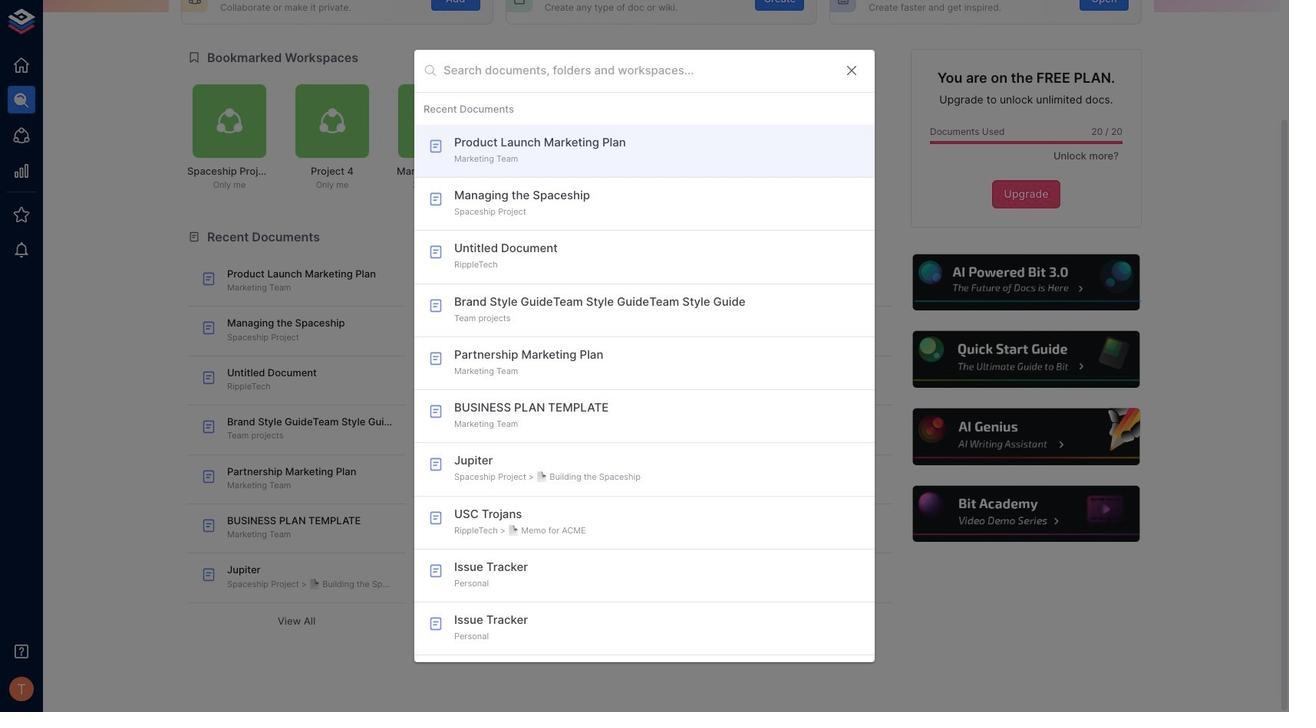 Task type: describe. For each thing, give the bounding box(es) containing it.
3 help image from the top
[[911, 407, 1142, 468]]

1 help image from the top
[[911, 252, 1142, 313]]



Task type: locate. For each thing, give the bounding box(es) containing it.
Search documents, folders and workspaces... text field
[[444, 59, 832, 83]]

4 help image from the top
[[911, 484, 1142, 545]]

dialog
[[414, 50, 875, 663]]

help image
[[911, 252, 1142, 313], [911, 330, 1142, 390], [911, 407, 1142, 468], [911, 484, 1142, 545]]

2 help image from the top
[[911, 330, 1142, 390]]



Task type: vqa. For each thing, say whether or not it's contained in the screenshot.
activities
no



